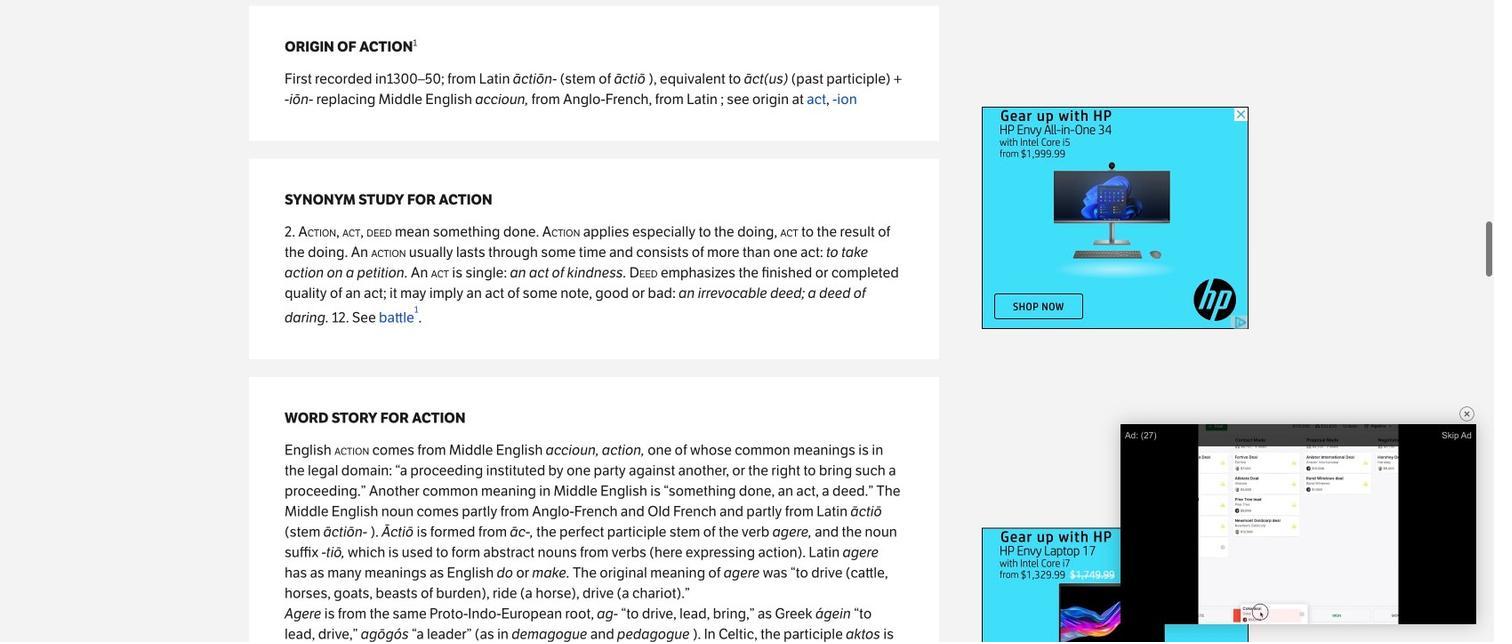 Task type: vqa. For each thing, say whether or not it's contained in the screenshot.
find articles, videos, slideshows and more TEXT BOX
no



Task type: describe. For each thing, give the bounding box(es) containing it.
video player region
[[1121, 424, 1477, 625]]

2 advertisement element from the top
[[982, 528, 1249, 642]]



Task type: locate. For each thing, give the bounding box(es) containing it.
advertisement element
[[982, 107, 1249, 329], [982, 528, 1249, 642]]

1 vertical spatial advertisement element
[[982, 528, 1249, 642]]

1 advertisement element from the top
[[982, 107, 1249, 329]]

0 vertical spatial advertisement element
[[982, 107, 1249, 329]]



